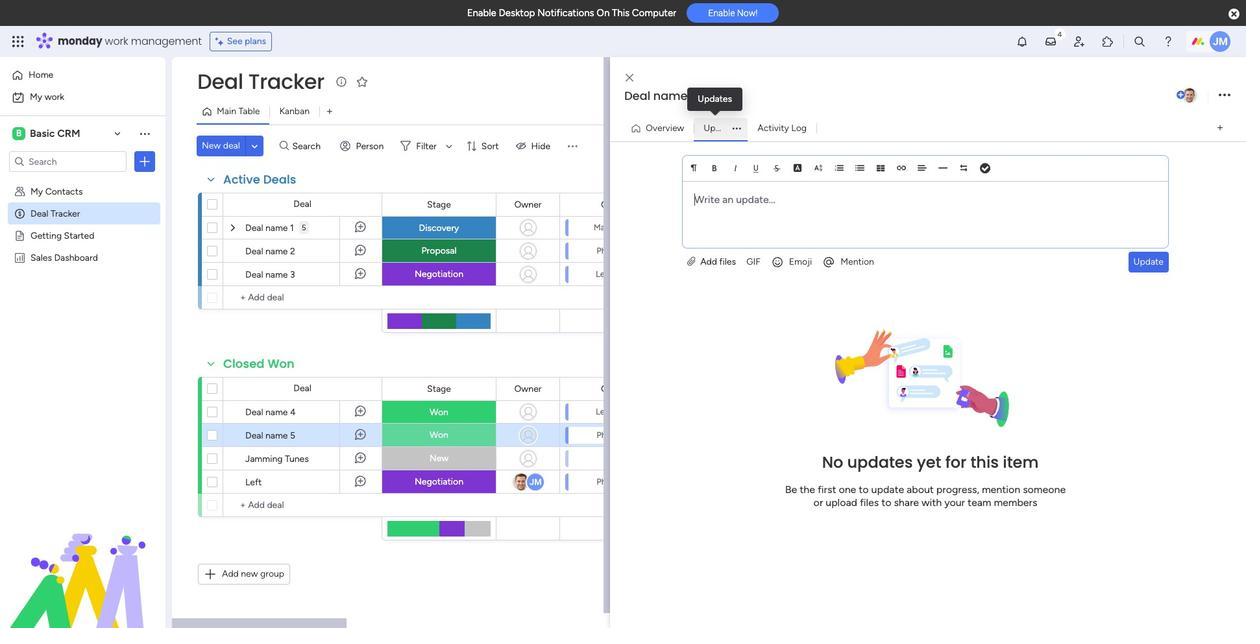 Task type: describe. For each thing, give the bounding box(es) containing it.
with
[[922, 497, 942, 509]]

jamming tunes
[[245, 454, 309, 465]]

deal name 2
[[245, 246, 295, 257]]

2 owner from the top
[[515, 383, 542, 394]]

discovery
[[419, 222, 459, 233]]

computer
[[632, 7, 677, 19]]

see
[[227, 36, 243, 47]]

now!
[[737, 8, 758, 18]]

mention
[[841, 256, 874, 267]]

name left 2
[[266, 246, 288, 257]]

add view image
[[327, 107, 332, 117]]

b
[[16, 128, 22, 139]]

0 horizontal spatial deal name 5
[[245, 430, 295, 441]]

update button
[[1129, 252, 1169, 272]]

rtl ltr image
[[960, 163, 969, 172]]

sort button
[[461, 136, 507, 156]]

0 vertical spatial contacts
[[45, 186, 83, 197]]

deal up getting
[[31, 208, 48, 219]]

update
[[872, 484, 905, 496]]

&bull; bullets image
[[856, 163, 865, 172]]

hide button
[[511, 136, 558, 156]]

options image inside updates button
[[728, 124, 746, 132]]

home link
[[8, 65, 158, 86]]

Closed Won field
[[220, 356, 298, 373]]

my work link
[[8, 87, 158, 108]]

v2 search image
[[280, 139, 289, 153]]

Search field
[[289, 137, 328, 155]]

new deal button
[[197, 136, 245, 156]]

deal name 3
[[245, 269, 295, 280]]

0 vertical spatial updates
[[698, 93, 732, 105]]

monday work management
[[58, 34, 202, 49]]

hide
[[531, 141, 551, 152]]

name left 4
[[266, 407, 288, 418]]

public board image
[[14, 229, 26, 242]]

deal name 1
[[245, 223, 294, 234]]

lottie animation element
[[0, 497, 166, 628]]

public dashboard image
[[14, 251, 26, 264]]

1 owner from the top
[[515, 199, 542, 210]]

dashboard
[[54, 252, 98, 263]]

monday
[[58, 34, 102, 49]]

enable desktop notifications on this computer
[[467, 7, 677, 19]]

team
[[968, 497, 992, 509]]

add new group
[[222, 569, 284, 580]]

no updates yet for this item
[[822, 452, 1039, 473]]

size image
[[814, 163, 823, 172]]

be the first one to update about progress, mention someone or upload files to share with your team members
[[785, 484, 1066, 509]]

kanban button
[[270, 101, 319, 122]]

4
[[290, 407, 296, 418]]

my for my contacts
[[31, 186, 43, 197]]

add for add new group
[[222, 569, 239, 580]]

negotiation for deal name 3
[[415, 269, 464, 280]]

this
[[971, 452, 999, 473]]

gif button
[[741, 252, 766, 272]]

4 image
[[1054, 27, 1066, 41]]

deal down deal name 2
[[245, 269, 263, 280]]

updates inside button
[[704, 122, 738, 133]]

name inside deal name 5 field
[[653, 88, 688, 104]]

main
[[217, 106, 236, 117]]

new
[[241, 569, 258, 580]]

5 inside button
[[302, 223, 306, 232]]

deal
[[223, 140, 240, 151]]

monday marketplace image
[[1102, 35, 1115, 48]]

activity
[[758, 122, 789, 133]]

checklist image
[[980, 164, 991, 173]]

overview button
[[626, 118, 694, 139]]

active
[[223, 171, 260, 188]]

0 horizontal spatial to
[[859, 484, 869, 496]]

see plans button
[[210, 32, 272, 51]]

work for my
[[45, 92, 64, 103]]

2
[[290, 246, 295, 257]]

enable for enable desktop notifications on this computer
[[467, 7, 497, 19]]

deal name 5 inside field
[[625, 88, 698, 104]]

0 horizontal spatial 5
[[290, 430, 295, 441]]

update
[[1134, 256, 1164, 267]]

strikethrough image
[[773, 163, 782, 172]]

0 horizontal spatial deal tracker
[[31, 208, 80, 219]]

mention button
[[818, 252, 880, 272]]

crm
[[57, 127, 80, 140]]

tunes
[[285, 454, 309, 465]]

log
[[792, 122, 807, 133]]

5 button
[[299, 216, 309, 240]]

won inside 'field'
[[268, 356, 295, 372]]

enable now!
[[708, 8, 758, 18]]

management
[[131, 34, 202, 49]]

3
[[290, 269, 295, 280]]

table image
[[876, 163, 886, 172]]

plans
[[245, 36, 266, 47]]

dapulse addbtn image
[[1177, 91, 1186, 99]]

sort
[[482, 141, 499, 152]]

or
[[814, 497, 823, 509]]

someone
[[1023, 484, 1066, 496]]

invite members image
[[1073, 35, 1086, 48]]

name left 1
[[266, 223, 288, 234]]

Active Deals field
[[220, 171, 300, 188]]

emoji
[[789, 256, 812, 267]]

filter
[[416, 141, 437, 152]]

jamming
[[245, 454, 283, 465]]

main table button
[[197, 101, 270, 122]]

updates
[[848, 452, 913, 473]]

group
[[260, 569, 284, 580]]

help image
[[1162, 35, 1175, 48]]

show board description image
[[334, 75, 349, 88]]

name left 3
[[266, 269, 288, 280]]

1 vertical spatial won
[[430, 407, 449, 418]]

one
[[839, 484, 857, 496]]

new for new deal
[[202, 140, 221, 151]]

deal up 'jamming'
[[245, 430, 263, 441]]

deal up deal name 2
[[245, 223, 263, 234]]

2 vertical spatial won
[[430, 430, 449, 441]]

notifications
[[538, 7, 594, 19]]

active deals
[[223, 171, 296, 188]]

your
[[945, 497, 965, 509]]

home
[[29, 69, 53, 81]]

first
[[818, 484, 837, 496]]



Task type: vqa. For each thing, say whether or not it's contained in the screenshot.
copied! icon
no



Task type: locate. For each thing, give the bounding box(es) containing it.
see plans
[[227, 36, 266, 47]]

to right one
[[859, 484, 869, 496]]

1. numbers image
[[835, 163, 844, 172]]

1 contacts field from the top
[[598, 198, 642, 212]]

0 vertical spatial files
[[720, 256, 736, 267]]

mention
[[982, 484, 1021, 496]]

1 horizontal spatial options image
[[728, 124, 746, 132]]

1 horizontal spatial enable
[[708, 8, 735, 18]]

to
[[859, 484, 869, 496], [882, 497, 892, 509]]

0 horizontal spatial add
[[222, 569, 239, 580]]

0 vertical spatial tracker
[[248, 67, 325, 96]]

add left new
[[222, 569, 239, 580]]

options image
[[728, 124, 746, 132], [138, 155, 151, 168]]

tracker up getting started
[[51, 208, 80, 219]]

contacts for 2nd contacts field from the top
[[601, 383, 639, 394]]

updates up updates button
[[698, 93, 732, 105]]

left
[[245, 477, 262, 488]]

deal tracker down "my contacts"
[[31, 208, 80, 219]]

5 right 1
[[302, 223, 306, 232]]

1 horizontal spatial 5
[[302, 223, 306, 232]]

1 vertical spatial 5
[[302, 223, 306, 232]]

0 horizontal spatial work
[[45, 92, 64, 103]]

kanban
[[279, 106, 310, 117]]

my inside option
[[30, 92, 42, 103]]

new deal
[[202, 140, 240, 151]]

0 vertical spatial stage field
[[424, 198, 454, 212]]

deal name 4
[[245, 407, 296, 418]]

update feed image
[[1045, 35, 1058, 48]]

2 owner field from the top
[[511, 382, 545, 396]]

started
[[64, 230, 94, 241]]

add right the dapulse attachment icon
[[701, 256, 717, 267]]

basic
[[30, 127, 55, 140]]

to down "update" at right
[[882, 497, 892, 509]]

close image
[[626, 73, 634, 83]]

1 horizontal spatial work
[[105, 34, 128, 49]]

0 horizontal spatial options image
[[138, 155, 151, 168]]

deal name 5 up overview
[[625, 88, 698, 104]]

0 horizontal spatial new
[[202, 140, 221, 151]]

about
[[907, 484, 934, 496]]

table
[[239, 106, 260, 117]]

yet
[[917, 452, 942, 473]]

for
[[946, 452, 967, 473]]

2 vertical spatial 5
[[290, 430, 295, 441]]

my
[[30, 92, 42, 103], [31, 186, 43, 197]]

name up jamming tunes
[[266, 430, 288, 441]]

bold image
[[710, 163, 719, 172]]

updates up bold image
[[704, 122, 738, 133]]

1 vertical spatial add
[[222, 569, 239, 580]]

arrow down image
[[441, 138, 457, 154]]

0 horizontal spatial files
[[720, 256, 736, 267]]

deal tracker
[[197, 67, 325, 96], [31, 208, 80, 219]]

person button
[[335, 136, 392, 156]]

workspace selection element
[[12, 126, 82, 142]]

updates
[[698, 93, 732, 105], [704, 122, 738, 133]]

dapulse attachment image
[[688, 256, 696, 267]]

text color image
[[793, 163, 802, 172]]

deal
[[197, 67, 243, 96], [625, 88, 651, 104], [294, 199, 311, 210], [31, 208, 48, 219], [245, 223, 263, 234], [245, 246, 263, 257], [245, 269, 263, 280], [294, 383, 311, 394], [245, 407, 263, 418], [245, 430, 263, 441]]

menu image
[[566, 140, 579, 153]]

be
[[785, 484, 798, 496]]

1 vertical spatial contacts field
[[598, 382, 642, 396]]

work for monday
[[105, 34, 128, 49]]

the
[[800, 484, 815, 496]]

new
[[202, 140, 221, 151], [430, 453, 449, 464]]

2 vertical spatial contacts
[[601, 383, 639, 394]]

deal name 5 down deal name 4
[[245, 430, 295, 441]]

1 vertical spatial options image
[[138, 155, 151, 168]]

1 vertical spatial deal name 5
[[245, 430, 295, 441]]

enable left desktop
[[467, 7, 497, 19]]

deal down deal name 1
[[245, 246, 263, 257]]

sales dashboard
[[31, 252, 98, 263]]

dapulse close image
[[1229, 8, 1240, 21]]

stage for second stage field from the bottom
[[427, 199, 451, 210]]

options image down the workspace options image
[[138, 155, 151, 168]]

emoji button
[[766, 252, 818, 272]]

progress,
[[937, 484, 980, 496]]

proposal
[[422, 245, 457, 256]]

closed
[[223, 356, 265, 372]]

0 vertical spatial my
[[30, 92, 42, 103]]

activity log
[[758, 122, 807, 133]]

0 vertical spatial options image
[[728, 124, 746, 132]]

deals
[[263, 171, 296, 188]]

1 horizontal spatial deal name 5
[[625, 88, 698, 104]]

1 horizontal spatial deal tracker
[[197, 67, 325, 96]]

1 stage from the top
[[427, 199, 451, 210]]

my down search in workspace "field" at the left top of the page
[[31, 186, 43, 197]]

1 horizontal spatial new
[[430, 453, 449, 464]]

angle down image
[[252, 141, 258, 151]]

+ Add deal text field
[[230, 290, 376, 306]]

no
[[822, 452, 844, 473]]

enable left the now!
[[708, 8, 735, 18]]

Owner field
[[511, 198, 545, 212], [511, 382, 545, 396]]

closed won
[[223, 356, 295, 372]]

deal down close icon
[[625, 88, 651, 104]]

align image
[[918, 163, 927, 172]]

work down home
[[45, 92, 64, 103]]

tracker up kanban
[[248, 67, 325, 96]]

person
[[356, 141, 384, 152]]

1 horizontal spatial add
[[701, 256, 717, 267]]

deal name 5
[[625, 88, 698, 104], [245, 430, 295, 441]]

work right monday
[[105, 34, 128, 49]]

0 vertical spatial work
[[105, 34, 128, 49]]

my work
[[30, 92, 64, 103]]

home option
[[8, 65, 158, 86]]

+ Add deal text field
[[230, 498, 376, 514]]

1 vertical spatial deal tracker
[[31, 208, 80, 219]]

1 vertical spatial stage field
[[424, 382, 454, 396]]

5 up updates button
[[691, 88, 698, 104]]

1 horizontal spatial to
[[882, 497, 892, 509]]

link image
[[897, 163, 906, 172]]

1 vertical spatial tracker
[[51, 208, 80, 219]]

line image
[[939, 163, 948, 172]]

enable now! button
[[687, 3, 779, 23]]

item
[[1003, 452, 1039, 473]]

2 contacts field from the top
[[598, 382, 642, 396]]

files left "gif"
[[720, 256, 736, 267]]

2 stage field from the top
[[424, 382, 454, 396]]

my for my work
[[30, 92, 42, 103]]

0 vertical spatial new
[[202, 140, 221, 151]]

0 vertical spatial won
[[268, 356, 295, 372]]

options image
[[1219, 87, 1231, 104]]

files down "update" at right
[[860, 497, 879, 509]]

enable inside button
[[708, 8, 735, 18]]

1 vertical spatial to
[[882, 497, 892, 509]]

negotiation for left
[[415, 477, 464, 488]]

0 vertical spatial owner
[[515, 199, 542, 210]]

deal tracker up 'table'
[[197, 67, 325, 96]]

0 vertical spatial add
[[701, 256, 717, 267]]

contacts for 1st contacts field
[[601, 199, 639, 210]]

Stage field
[[424, 198, 454, 212], [424, 382, 454, 396]]

add inside add new group button
[[222, 569, 239, 580]]

updates button
[[694, 118, 748, 139]]

lottie animation image
[[0, 497, 166, 628]]

1 vertical spatial negotiation
[[415, 477, 464, 488]]

1 vertical spatial files
[[860, 497, 879, 509]]

2 horizontal spatial 5
[[691, 88, 698, 104]]

5
[[691, 88, 698, 104], [302, 223, 306, 232], [290, 430, 295, 441]]

select product image
[[12, 35, 25, 48]]

work inside option
[[45, 92, 64, 103]]

owner
[[515, 199, 542, 210], [515, 383, 542, 394]]

0 vertical spatial owner field
[[511, 198, 545, 212]]

getting
[[31, 230, 62, 241]]

files inside be the first one to update about progress, mention someone or upload files to share with your team members
[[860, 497, 879, 509]]

1 vertical spatial work
[[45, 92, 64, 103]]

1
[[290, 223, 294, 234]]

underline image
[[752, 163, 761, 172]]

name
[[653, 88, 688, 104], [266, 223, 288, 234], [266, 246, 288, 257], [266, 269, 288, 280], [266, 407, 288, 418], [266, 430, 288, 441]]

stage
[[427, 199, 451, 210], [427, 383, 451, 394]]

0 vertical spatial negotiation
[[415, 269, 464, 280]]

enable
[[467, 7, 497, 19], [708, 8, 735, 18]]

1 vertical spatial stage
[[427, 383, 451, 394]]

search everything image
[[1134, 35, 1147, 48]]

main table
[[217, 106, 260, 117]]

stage for first stage field from the bottom of the page
[[427, 383, 451, 394]]

share
[[894, 497, 919, 509]]

format image
[[690, 163, 699, 172]]

0 vertical spatial contacts field
[[598, 198, 642, 212]]

list box containing my contacts
[[0, 178, 166, 444]]

add new group button
[[198, 564, 290, 585]]

notifications image
[[1016, 35, 1029, 48]]

0 vertical spatial stage
[[427, 199, 451, 210]]

1 vertical spatial owner
[[515, 383, 542, 394]]

1 negotiation from the top
[[415, 269, 464, 280]]

add for add files
[[701, 256, 717, 267]]

0 vertical spatial deal name 5
[[625, 88, 698, 104]]

basic crm
[[30, 127, 80, 140]]

upload
[[826, 497, 858, 509]]

deal up 5 button
[[294, 199, 311, 210]]

my work option
[[8, 87, 158, 108]]

Search in workspace field
[[27, 154, 108, 169]]

contacts
[[45, 186, 83, 197], [601, 199, 639, 210], [601, 383, 639, 394]]

1 stage field from the top
[[424, 198, 454, 212]]

1 owner field from the top
[[511, 198, 545, 212]]

deal up 4
[[294, 383, 311, 394]]

Deal name 5 field
[[621, 88, 1175, 105]]

1 vertical spatial my
[[31, 186, 43, 197]]

1 vertical spatial owner field
[[511, 382, 545, 396]]

new for new
[[430, 453, 449, 464]]

0 vertical spatial to
[[859, 484, 869, 496]]

add to favorites image
[[356, 75, 369, 88]]

deal left 4
[[245, 407, 263, 418]]

1 horizontal spatial tracker
[[248, 67, 325, 96]]

add files
[[698, 256, 736, 267]]

Contacts field
[[598, 198, 642, 212], [598, 382, 642, 396]]

negotiation
[[415, 269, 464, 280], [415, 477, 464, 488]]

terry turtle image
[[1182, 87, 1199, 104]]

my down home
[[30, 92, 42, 103]]

on
[[597, 7, 610, 19]]

deal up main
[[197, 67, 243, 96]]

members
[[994, 497, 1038, 509]]

jeremy miller image
[[1210, 31, 1231, 52]]

name up overview
[[653, 88, 688, 104]]

1 vertical spatial updates
[[704, 122, 738, 133]]

5 down 4
[[290, 430, 295, 441]]

add
[[701, 256, 717, 267], [222, 569, 239, 580]]

5 inside field
[[691, 88, 698, 104]]

overview
[[646, 122, 685, 133]]

gif
[[747, 256, 761, 267]]

2 negotiation from the top
[[415, 477, 464, 488]]

filter button
[[396, 136, 457, 156]]

workspace options image
[[138, 127, 151, 140]]

getting started
[[31, 230, 94, 241]]

workspace image
[[12, 127, 25, 141]]

1 horizontal spatial files
[[860, 497, 879, 509]]

Deal Tracker field
[[194, 67, 328, 96]]

0 horizontal spatial tracker
[[51, 208, 80, 219]]

new inside button
[[202, 140, 221, 151]]

add view image
[[1218, 123, 1223, 133]]

1 vertical spatial new
[[430, 453, 449, 464]]

option
[[0, 180, 166, 182]]

list box
[[0, 178, 166, 444]]

deal inside field
[[625, 88, 651, 104]]

1 vertical spatial contacts
[[601, 199, 639, 210]]

0 vertical spatial deal tracker
[[197, 67, 325, 96]]

options image left activity
[[728, 124, 746, 132]]

won
[[268, 356, 295, 372], [430, 407, 449, 418], [430, 430, 449, 441]]

2 stage from the top
[[427, 383, 451, 394]]

enable for enable now!
[[708, 8, 735, 18]]

italic image
[[731, 163, 740, 172]]

0 vertical spatial 5
[[691, 88, 698, 104]]

0 horizontal spatial enable
[[467, 7, 497, 19]]

sales
[[31, 252, 52, 263]]



